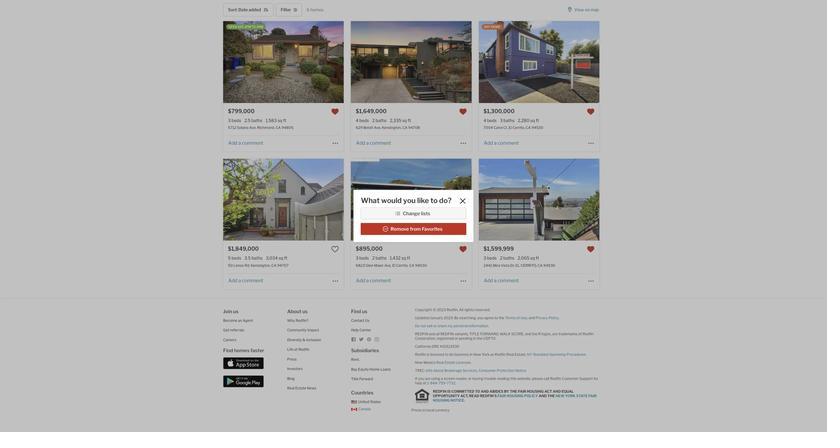 Task type: locate. For each thing, give the bounding box(es) containing it.
real down licensed
[[436, 361, 444, 365]]

1 vertical spatial in
[[470, 353, 473, 357]]

4 beds up 7004
[[483, 118, 497, 123]]

a for $1,300,000
[[494, 141, 496, 146]]

a for $1,649,000
[[366, 141, 369, 146]]

diversity & inclusion
[[287, 338, 321, 343]]

about up why
[[287, 309, 301, 315]]

4 beds for $1,300,000
[[483, 118, 497, 123]]

2 baths for $1,649,000
[[372, 118, 387, 123]]

prices in local currency
[[411, 409, 450, 413]]

0 horizontal spatial at
[[294, 348, 298, 352]]

beds up 6823
[[359, 256, 369, 261]]

1 vertical spatial or
[[455, 337, 458, 341]]

favorites
[[422, 227, 442, 232]]

0 horizontal spatial housing
[[433, 399, 450, 403]]

agent
[[243, 319, 253, 323]]

add down 2441
[[484, 278, 493, 284]]

1 horizontal spatial kensington,
[[382, 126, 402, 130]]

0 vertical spatial estate
[[444, 361, 455, 365]]

0 horizontal spatial homes
[[234, 348, 249, 354]]

find for find homes faster
[[223, 348, 233, 354]]

0 horizontal spatial 4
[[356, 118, 358, 123]]

homes up download the redfin app on the apple app store image
[[234, 348, 249, 354]]

united states
[[358, 400, 381, 405]]

find up contact
[[351, 309, 361, 315]]

, up having on the right bottom
[[477, 369, 478, 373]]

2 photo of 6823 glen mawr ave, el cerrito, ca 94530 image from the left
[[351, 159, 472, 241]]

you up change
[[403, 197, 416, 205]]

are right logos,
[[552, 332, 558, 337]]

3 photo of 7004 carol ct, el cerrito, ca 94530 image from the left
[[599, 21, 720, 103]]

add a comment for $799,000
[[228, 141, 263, 146]]

a down beloit
[[366, 141, 369, 146]]

redfin
[[415, 332, 428, 337], [440, 332, 454, 337], [433, 390, 446, 394]]

0 vertical spatial homes
[[310, 7, 324, 12]]

add for $799,000
[[228, 141, 237, 146]]

, left the privacy on the right of page
[[527, 316, 528, 321]]

0 horizontal spatial estate
[[295, 387, 306, 391]]

0 horizontal spatial about
[[287, 309, 301, 315]]

trouble
[[484, 377, 496, 381]]

redfin.
[[447, 308, 458, 313]]

favorite button image for $895,000
[[459, 246, 467, 254]]

1 photo of 629 beloit ave, kensington, ca 94708 image from the left
[[230, 21, 351, 103]]

baths for $895,000
[[376, 256, 387, 261]]

ft right 2,280
[[536, 118, 539, 123]]

find down careers button
[[223, 348, 233, 354]]

1 horizontal spatial to
[[445, 353, 448, 357]]

you right if
[[418, 377, 424, 381]]

2 4 from the left
[[483, 118, 486, 123]]

ca down 1,432 sq ft
[[409, 264, 414, 268]]

$1,599,999
[[483, 246, 514, 252]]

2 horizontal spatial housing
[[527, 390, 544, 394]]

7004
[[483, 126, 493, 130]]

us
[[365, 319, 370, 323]]

favorite button checkbox for $1,300,000
[[587, 108, 595, 116]]

or left the "pending"
[[455, 337, 458, 341]]

0 horizontal spatial to
[[430, 197, 438, 205]]

estate left news
[[295, 387, 306, 391]]

a down carol
[[494, 141, 496, 146]]

0 horizontal spatial to
[[252, 25, 256, 29]]

2 us from the left
[[302, 309, 308, 315]]

what would you like to do? dialog
[[354, 190, 473, 243]]

0 horizontal spatial cerrito,
[[396, 264, 408, 268]]

2 photo of 7004 carol ct, el cerrito, ca 94530 image from the left
[[479, 21, 599, 103]]

0 vertical spatial are
[[552, 332, 558, 337]]

0 horizontal spatial el
[[392, 264, 395, 268]]

at inside if you are using a screen reader, or having trouble reading this website, please call redfin customer support for help at
[[423, 381, 426, 386]]

1 horizontal spatial to
[[475, 390, 480, 394]]

photo of 2441 mira vista dr, el cerrito, ca 94530 image
[[358, 159, 479, 241], [479, 159, 599, 241], [599, 159, 720, 241]]

beds up beloit
[[359, 118, 369, 123]]

add a comment for $1,300,000
[[484, 141, 519, 146]]

0 horizontal spatial in
[[423, 409, 426, 413]]

photo of 629 beloit ave, kensington, ca 94708 image
[[230, 21, 351, 103], [351, 21, 472, 103], [471, 21, 592, 103]]

to inside what would you like to do? "dialog"
[[430, 197, 438, 205]]

new mexico real estate licenses
[[415, 361, 471, 365]]

are left using on the bottom of the page
[[425, 377, 430, 381]]

4 for $1,649,000
[[356, 118, 358, 123]]

to left do
[[445, 353, 448, 357]]

photo of 7004 carol ct, el cerrito, ca 94530 image
[[358, 21, 479, 103], [479, 21, 599, 103], [599, 21, 720, 103]]

at
[[294, 348, 298, 352], [423, 381, 426, 386]]

1 4 from the left
[[356, 118, 358, 123]]

center
[[360, 328, 371, 333]]

comment for $895,000
[[370, 278, 391, 284]]

redfin inside redfin is committed to and abides by the fair housing act and equal opportunity act. read redfin's
[[433, 390, 446, 394]]

3 for $895,000
[[356, 256, 358, 261]]

2 baths up 629 beloit ave, kensington, ca 94708
[[372, 118, 387, 123]]

6
[[307, 7, 309, 12]]

for
[[594, 377, 598, 381]]

states
[[370, 400, 381, 405]]

94530 for $895,000
[[415, 264, 427, 268]]

or down services
[[468, 377, 472, 381]]

0 vertical spatial find
[[351, 309, 361, 315]]

redfin twitter image
[[359, 338, 364, 342]]

redfin inside redfin and all redfin variants, title forward, walk score, and the r logos, are trademarks of redfin corporation, registered or pending in the uspto.
[[583, 332, 594, 337]]

1 horizontal spatial or
[[455, 337, 458, 341]]

0 horizontal spatial ave,
[[249, 126, 256, 130]]

add down 629 on the top
[[356, 141, 365, 146]]

1 us from the left
[[233, 309, 238, 315]]

view on map button
[[567, 3, 599, 17]]

favorite button image
[[331, 246, 339, 254], [587, 246, 595, 254]]

sq right 1,432
[[401, 256, 406, 261]]

beloit
[[363, 126, 373, 130]]

to for 4pm
[[252, 25, 256, 29]]

3 beds for $1,599,999
[[483, 256, 497, 261]]

act.
[[460, 394, 468, 399]]

1 vertical spatial to
[[495, 316, 498, 321]]

call
[[544, 377, 549, 381]]

score,
[[511, 332, 524, 337]]

1 horizontal spatial 4 beds
[[483, 118, 497, 123]]

us right join
[[233, 309, 238, 315]]

to left redfin's
[[475, 390, 480, 394]]

1 vertical spatial new
[[415, 361, 423, 365]]

ft for $895,000
[[407, 256, 410, 261]]

about up using on the bottom of the page
[[433, 369, 444, 373]]

find homes faster
[[223, 348, 264, 354]]

redfin right as
[[495, 353, 506, 357]]

2 up vista
[[500, 256, 502, 261]]

94707
[[277, 264, 289, 268]]

and right use
[[529, 316, 535, 321]]

add down 50
[[228, 278, 237, 284]]

homes
[[310, 7, 324, 12], [234, 348, 249, 354]]

1 horizontal spatial ,
[[527, 316, 528, 321]]

1 horizontal spatial of
[[578, 332, 582, 337]]

0 vertical spatial of
[[516, 316, 520, 321]]

brokerage
[[444, 369, 462, 373]]

add a comment button down glen
[[356, 278, 391, 284]]

1 horizontal spatial are
[[552, 332, 558, 337]]

ca down 2,335 sq ft
[[402, 126, 407, 130]]

diversity
[[287, 338, 302, 343]]

in inside redfin and all redfin variants, title forward, walk score, and the r logos, are trademarks of redfin corporation, registered or pending in the uspto.
[[473, 337, 476, 341]]

2,280 sq ft
[[518, 118, 539, 123]]

beds up 2441
[[487, 256, 497, 261]]

,
[[527, 316, 528, 321], [477, 369, 478, 373]]

1 vertical spatial about
[[433, 369, 444, 373]]

photo of 5712 solano ave, richmond, ca 94805 image
[[103, 21, 223, 103], [223, 21, 344, 103], [344, 21, 464, 103]]

1 horizontal spatial cerrito,
[[513, 126, 525, 130]]

add down 7004
[[484, 141, 493, 146]]

or right sell on the bottom of page
[[433, 324, 437, 329]]

2 vertical spatial or
[[468, 377, 472, 381]]

2 horizontal spatial fair
[[588, 394, 597, 399]]

estate down do
[[444, 361, 455, 365]]

home
[[370, 368, 380, 372]]

find
[[351, 309, 361, 315], [223, 348, 233, 354]]

3 up the 5712
[[228, 118, 231, 123]]

ft for $1,599,999
[[536, 256, 539, 261]]

0 horizontal spatial kensington,
[[251, 264, 271, 268]]

759-
[[438, 381, 447, 386]]

or inside if you are using a screen reader, or having trouble reading this website, please call redfin customer support for help at
[[468, 377, 472, 381]]

2 vertical spatial you
[[418, 377, 424, 381]]

el right ct,
[[509, 126, 512, 130]]

press button
[[287, 358, 297, 362]]

add a comment for $1,849,000
[[228, 278, 263, 284]]

kensington,
[[382, 126, 402, 130], [251, 264, 271, 268]]

baths for $1,599,999
[[503, 256, 514, 261]]

beds for $1,649,000
[[359, 118, 369, 123]]

comment down ct,
[[497, 141, 519, 146]]

1 favorite button image from the left
[[331, 246, 339, 254]]

0 horizontal spatial real
[[287, 387, 295, 391]]

0 horizontal spatial of
[[516, 316, 520, 321]]

1 horizontal spatial find
[[351, 309, 361, 315]]

in right the "pending"
[[473, 337, 476, 341]]

3 photo of 50 lenox rd, kensington, ca 94707 image from the left
[[344, 159, 464, 241]]

add a comment button for $799,000
[[228, 141, 264, 146]]

of
[[516, 316, 520, 321], [578, 332, 582, 337]]

1 horizontal spatial in
[[470, 353, 473, 357]]

beds for $799,000
[[232, 118, 241, 123]]

:
[[237, 7, 238, 12]]

1 vertical spatial kensington,
[[251, 264, 271, 268]]

add for $1,300,000
[[484, 141, 493, 146]]

ave, right mawr
[[384, 264, 391, 268]]

ft up 94707
[[284, 256, 287, 261]]

are
[[552, 332, 558, 337], [425, 377, 430, 381]]

local
[[426, 409, 434, 413]]

2 for $1,599,999
[[500, 256, 502, 261]]

dre
[[432, 345, 439, 349]]

3 for $799,000
[[228, 118, 231, 123]]

1 vertical spatial you
[[477, 316, 483, 321]]

1 horizontal spatial at
[[423, 381, 426, 386]]

real
[[507, 353, 514, 357], [436, 361, 444, 365], [287, 387, 295, 391]]

add down 6823
[[356, 278, 365, 284]]

add a comment down vista
[[484, 278, 519, 284]]

2 baths for $1,599,999
[[500, 256, 514, 261]]

housing
[[527, 390, 544, 394], [507, 394, 523, 399], [433, 399, 450, 403]]

ft up 94708
[[408, 118, 411, 123]]

redfin is licensed to do business in new york as redfin real estate. ny standard operating procedures
[[415, 353, 586, 357]]

2 horizontal spatial 3 beds
[[483, 256, 497, 261]]

a for $799,000
[[238, 141, 241, 146]]

committed
[[451, 390, 474, 394]]

photo of 6823 glen mawr ave, el cerrito, ca 94530 image
[[230, 159, 351, 241], [351, 159, 472, 241], [471, 159, 592, 241]]

0 vertical spatial at
[[294, 348, 298, 352]]

glen
[[366, 264, 373, 268]]

1 vertical spatial to
[[475, 390, 480, 394]]

an
[[238, 319, 242, 323]]

0 horizontal spatial us
[[233, 309, 238, 315]]

1 horizontal spatial favorite button image
[[587, 246, 595, 254]]

beds
[[232, 118, 241, 123], [359, 118, 369, 123], [487, 118, 497, 123], [232, 256, 241, 261], [359, 256, 369, 261], [487, 256, 497, 261]]

0 horizontal spatial are
[[425, 377, 430, 381]]

about
[[287, 309, 301, 315], [433, 369, 444, 373]]

add a comment for $1,649,000
[[356, 141, 391, 146]]

1 horizontal spatial housing
[[507, 394, 523, 399]]

favorite button image
[[331, 108, 339, 116], [459, 108, 467, 116], [587, 108, 595, 116], [459, 246, 467, 254]]

a for $1,849,000
[[238, 278, 241, 284]]

add a comment button for $1,599,999
[[483, 278, 519, 284]]

0 horizontal spatial favorite button image
[[331, 246, 339, 254]]

you inside "dialog"
[[403, 197, 416, 205]]

3 beds up the 5712
[[228, 118, 241, 123]]

comment down rd,
[[242, 278, 263, 284]]

photo of 50 lenox rd, kensington, ca 94707 image
[[103, 159, 223, 241], [223, 159, 344, 241], [344, 159, 464, 241]]

map
[[591, 7, 599, 12]]

in left local
[[423, 409, 426, 413]]

1 vertical spatial estate
[[295, 387, 306, 391]]

2 for $1,649,000
[[372, 118, 375, 123]]

why
[[287, 319, 295, 323]]

1 horizontal spatial ave,
[[374, 126, 381, 130]]

ft up 94805
[[283, 118, 286, 123]]

1 photo of 2441 mira vista dr, el cerrito, ca 94530 image from the left
[[358, 159, 479, 241]]

ave, right beloit
[[374, 126, 381, 130]]

0 vertical spatial to
[[252, 25, 256, 29]]

would
[[381, 197, 402, 205]]

1 horizontal spatial 3 beds
[[356, 256, 369, 261]]

remove
[[390, 227, 409, 232]]

2 horizontal spatial or
[[468, 377, 472, 381]]

careers button
[[223, 338, 236, 343]]

1 horizontal spatial homes
[[310, 7, 324, 12]]

trec: info about brokerage services , consumer protection notice
[[415, 369, 526, 373]]

new
[[556, 394, 564, 399]]

beds for $1,599,999
[[487, 256, 497, 261]]

baths up ct,
[[504, 118, 515, 123]]

comment down vista
[[497, 278, 519, 284]]

favorite button checkbox for $895,000
[[459, 246, 467, 254]]

my
[[448, 324, 453, 329]]

0 vertical spatial you
[[403, 197, 416, 205]]

1 horizontal spatial us
[[302, 309, 308, 315]]

2 4 beds from the left
[[483, 118, 497, 123]]

sq right 2,280
[[530, 118, 535, 123]]

0 horizontal spatial 3 beds
[[228, 118, 241, 123]]

redfin and all redfin variants, title forward, walk score, and the r logos, are trademarks of redfin corporation, registered or pending in the uspto.
[[415, 332, 594, 341]]

housing inside redfin is committed to and abides by the fair housing act and equal opportunity act. read redfin's
[[527, 390, 544, 394]]

el
[[515, 264, 520, 268]]

baths for $1,849,000
[[252, 256, 263, 261]]

referrals
[[230, 328, 244, 333]]

baths for $1,300,000
[[504, 118, 515, 123]]

1 horizontal spatial 4
[[483, 118, 486, 123]]

favorite button checkbox for $1,599,999
[[587, 246, 595, 254]]

0 horizontal spatial ,
[[477, 369, 478, 373]]

2 horizontal spatial in
[[473, 337, 476, 341]]

2 horizontal spatial to
[[495, 316, 498, 321]]

2 up beloit
[[372, 118, 375, 123]]

to inside redfin is committed to and abides by the fair housing act and equal opportunity act. read redfin's
[[475, 390, 480, 394]]

. right the screen
[[455, 381, 456, 386]]

0 horizontal spatial or
[[433, 324, 437, 329]]

add a comment button for $1,300,000
[[483, 141, 519, 146]]

1 horizontal spatial new
[[473, 353, 481, 357]]

3 up 2441
[[483, 256, 486, 261]]

1 vertical spatial homes
[[234, 348, 249, 354]]

add a comment button down beloit
[[356, 141, 391, 146]]

0 vertical spatial in
[[473, 337, 476, 341]]

you inside if you are using a screen reader, or having trouble reading this website, please call redfin customer support for help at
[[418, 377, 424, 381]]

on
[[585, 7, 590, 12]]

0 horizontal spatial and
[[481, 390, 489, 394]]

0 horizontal spatial 4 beds
[[356, 118, 369, 123]]

1 4 beds from the left
[[356, 118, 369, 123]]

baths up 5712 solano ave, richmond, ca 94805
[[251, 118, 262, 123]]

ca
[[276, 126, 281, 130], [402, 126, 407, 130], [526, 126, 531, 130], [271, 264, 276, 268], [409, 264, 414, 268], [538, 264, 543, 268]]

title
[[351, 377, 359, 382]]

us for about us
[[302, 309, 308, 315]]

as
[[490, 353, 494, 357]]

0 horizontal spatial you
[[403, 197, 416, 205]]

$799,000
[[228, 108, 255, 115]]

sq for $1,649,000
[[402, 118, 407, 123]]

services
[[463, 369, 477, 373]]

redfin right call
[[550, 377, 561, 381]]

add a comment for $895,000
[[356, 278, 391, 284]]

baths up mawr
[[376, 256, 387, 261]]

new up the trec:
[[415, 361, 423, 365]]

©
[[433, 308, 436, 313]]

2 horizontal spatial us
[[362, 309, 367, 315]]

ft for $1,300,000
[[536, 118, 539, 123]]

blog
[[287, 377, 295, 381]]

0 vertical spatial el
[[509, 126, 512, 130]]

ft
[[283, 118, 286, 123], [408, 118, 411, 123], [536, 118, 539, 123], [284, 256, 287, 261], [407, 256, 410, 261], [536, 256, 539, 261]]

using
[[431, 377, 440, 381]]

0 vertical spatial new
[[473, 353, 481, 357]]

1 horizontal spatial about
[[433, 369, 444, 373]]

1 horizontal spatial estate
[[444, 361, 455, 365]]

1 horizontal spatial real
[[436, 361, 444, 365]]

ft for $1,849,000
[[284, 256, 287, 261]]

beds right 5
[[232, 256, 241, 261]]

add a comment down beloit
[[356, 141, 391, 146]]

of left use
[[516, 316, 520, 321]]

canadian flag image
[[351, 409, 357, 412]]

6823
[[356, 264, 365, 268]]

favorite button checkbox for $1,649,000
[[459, 108, 467, 116]]

0 vertical spatial kensington,
[[382, 126, 402, 130]]

redfin inside if you are using a screen reader, or having trouble reading this website, please call redfin customer support for help at
[[550, 377, 561, 381]]

1pm
[[245, 25, 251, 29]]

title forward button
[[351, 377, 373, 382]]

7732
[[447, 381, 455, 386]]

notice
[[450, 399, 464, 403]]

add down the 5712
[[228, 141, 237, 146]]

cerrito, down 1,432 sq ft
[[396, 264, 408, 268]]

2 favorite button image from the left
[[587, 246, 595, 254]]

sq right 1,583
[[278, 118, 282, 123]]

sort : date added
[[228, 7, 261, 12]]

community
[[287, 328, 307, 333]]

the left terms
[[499, 316, 504, 321]]

hot
[[484, 25, 490, 29]]

1 vertical spatial of
[[578, 332, 582, 337]]

the left the uspto.
[[477, 337, 483, 341]]

us up redfin?
[[302, 309, 308, 315]]

favorite button checkbox
[[459, 108, 467, 116], [331, 246, 339, 254], [459, 246, 467, 254]]

the right by
[[510, 390, 517, 394]]

favorite button image for $1,300,000
[[587, 108, 595, 116]]

1 horizontal spatial fair
[[518, 390, 526, 394]]

3 us from the left
[[362, 309, 367, 315]]

please
[[532, 377, 543, 381]]

us for find us
[[362, 309, 367, 315]]

become an agent
[[223, 319, 253, 323]]

beds for $1,849,000
[[232, 256, 241, 261]]

redfin pinterest image
[[367, 338, 371, 342]]

life at redfin
[[287, 348, 309, 352]]

3 beds up 6823
[[356, 256, 369, 261]]

el down 1,432
[[392, 264, 395, 268]]

favorite button checkbox
[[331, 108, 339, 116], [587, 108, 595, 116], [587, 246, 595, 254]]

sq up 94707
[[279, 256, 283, 261]]

vista
[[501, 264, 509, 268]]

1 photo of 7004 carol ct, el cerrito, ca 94530 image from the left
[[358, 21, 479, 103]]

$895,000
[[356, 246, 383, 252]]

3 beds up 2441
[[483, 256, 497, 261]]

add a comment button for $1,649,000
[[356, 141, 391, 146]]

4pm
[[256, 25, 263, 29]]

2 photo of 50 lenox rd, kensington, ca 94707 image from the left
[[223, 159, 344, 241]]

us up "us"
[[362, 309, 367, 315]]

of right trademarks
[[578, 332, 582, 337]]

.
[[559, 316, 559, 321], [488, 324, 489, 329], [455, 381, 456, 386], [464, 399, 465, 403]]

2 baths up mawr
[[372, 256, 387, 261]]

add a comment down rd,
[[228, 278, 263, 284]]

4 up 629 on the top
[[356, 118, 358, 123]]

2 horizontal spatial the
[[532, 332, 538, 337]]

ft right 1,432
[[407, 256, 410, 261]]

ft up cerrito,
[[536, 256, 539, 261]]

0 vertical spatial ,
[[527, 316, 528, 321]]

news
[[307, 387, 316, 391]]

3 up 6823
[[356, 256, 358, 261]]

rent. button
[[351, 358, 360, 362]]

a down lenox at the left of the page
[[238, 278, 241, 284]]

a down glen
[[366, 278, 369, 284]]

privacy policy link
[[536, 316, 559, 321]]

1 vertical spatial find
[[223, 348, 233, 354]]

0 vertical spatial to
[[430, 197, 438, 205]]

to right the like
[[430, 197, 438, 205]]

comment for $1,599,999
[[497, 278, 519, 284]]

consumer protection notice link
[[479, 369, 526, 373]]

add a comment button down solano
[[228, 141, 264, 146]]

add a comment down carol
[[484, 141, 519, 146]]

favorite button image for $799,000
[[331, 108, 339, 116]]

homes for find
[[234, 348, 249, 354]]



Task type: describe. For each thing, give the bounding box(es) containing it.
us flag image
[[351, 401, 357, 404]]

housing inside new york state fair housing notice
[[433, 399, 450, 403]]

are inside redfin and all redfin variants, title forward, walk score, and the r logos, are trademarks of redfin corporation, registered or pending in the uspto.
[[552, 332, 558, 337]]

are inside if you are using a screen reader, or having trouble reading this website, please call redfin customer support for help at
[[425, 377, 430, 381]]

this
[[510, 377, 516, 381]]

life at redfin button
[[287, 348, 309, 352]]

1 vertical spatial real
[[436, 361, 444, 365]]

3 photo of 5712 solano ave, richmond, ca 94805 image from the left
[[344, 21, 464, 103]]

ca right cerrito,
[[538, 264, 543, 268]]

6 homes
[[307, 7, 324, 12]]

real estate news button
[[287, 387, 316, 391]]

3 beds for $895,000
[[356, 256, 369, 261]]

by
[[454, 316, 459, 321]]

mawr
[[374, 264, 384, 268]]

2,280
[[518, 118, 529, 123]]

comment for $1,300,000
[[497, 141, 519, 146]]

3 photo of 629 beloit ave, kensington, ca 94708 image from the left
[[471, 21, 592, 103]]

3 photo of 6823 glen mawr ave, el cerrito, ca 94530 image from the left
[[471, 159, 592, 241]]

or inside redfin and all redfin variants, title forward, walk score, and the r logos, are trademarks of redfin corporation, registered or pending in the uspto.
[[455, 337, 458, 341]]

download the redfin app from the google play store image
[[223, 376, 264, 388]]

2 horizontal spatial ave,
[[384, 264, 391, 268]]

0 horizontal spatial new
[[415, 361, 423, 365]]

629 beloit ave, kensington, ca 94708
[[356, 126, 420, 130]]

2 vertical spatial in
[[423, 409, 426, 413]]

sq for $895,000
[[401, 256, 406, 261]]

kensington, for $1,649,000
[[382, 126, 402, 130]]

. right the privacy on the right of page
[[559, 316, 559, 321]]

ny
[[527, 353, 532, 357]]

redfin for and
[[415, 332, 428, 337]]

4 for $1,300,000
[[483, 118, 486, 123]]

download the redfin app on the apple app store image
[[223, 358, 264, 370]]

canada link
[[351, 408, 371, 412]]

4 beds for $1,649,000
[[356, 118, 369, 123]]

get referrals
[[223, 328, 244, 333]]

sq for $1,849,000
[[279, 256, 283, 261]]

real estate news
[[287, 387, 316, 391]]

us for join us
[[233, 309, 238, 315]]

redfin instagram image
[[374, 338, 379, 342]]

of inside redfin and all redfin variants, title forward, walk score, and the r logos, are trademarks of redfin corporation, registered or pending in the uspto.
[[578, 332, 582, 337]]

and right score,
[[525, 332, 531, 337]]

comment for $1,849,000
[[242, 278, 263, 284]]

sat,
[[238, 25, 244, 29]]

1 photo of 5712 solano ave, richmond, ca 94805 image from the left
[[103, 21, 223, 103]]

state
[[576, 394, 588, 399]]

is
[[427, 353, 429, 357]]

terms
[[505, 316, 516, 321]]

notice
[[515, 369, 526, 373]]

favorite button image for $1,849,000
[[331, 246, 339, 254]]

if
[[415, 377, 417, 381]]

if you are using a screen reader, or having trouble reading this website, please call redfin customer support for help at
[[415, 377, 598, 386]]

3 for $1,599,999
[[483, 256, 486, 261]]

real estate licenses link
[[436, 361, 471, 365]]

licensed
[[430, 353, 444, 357]]

2 photo of 629 beloit ave, kensington, ca 94708 image from the left
[[351, 21, 472, 103]]

procedures
[[566, 353, 586, 357]]

1 photo of 6823 glen mawr ave, el cerrito, ca 94530 image from the left
[[230, 159, 351, 241]]

2 horizontal spatial you
[[477, 316, 483, 321]]

fair inside new york state fair housing notice
[[588, 394, 597, 399]]

do
[[449, 353, 453, 357]]

find for find us
[[351, 309, 361, 315]]

share
[[438, 324, 447, 329]]

. down agree
[[488, 324, 489, 329]]

ca down 1,583 sq ft
[[276, 126, 281, 130]]

standard
[[533, 353, 548, 357]]

1 vertical spatial cerrito,
[[396, 264, 408, 268]]

what would you like to do?
[[361, 197, 452, 205]]

a inside if you are using a screen reader, or having trouble reading this website, please call redfin customer support for help at
[[441, 377, 443, 381]]

do
[[415, 324, 420, 329]]

diversity & inclusion button
[[287, 338, 321, 343]]

all
[[459, 308, 463, 313]]

0 vertical spatial about
[[287, 309, 301, 315]]

baths for $799,000
[[251, 118, 262, 123]]

to for and
[[475, 390, 480, 394]]

comment for $799,000
[[242, 141, 263, 146]]

3 beds for $799,000
[[228, 118, 241, 123]]

a for $895,000
[[366, 278, 369, 284]]

ave, for $1,649,000
[[374, 126, 381, 130]]

2 horizontal spatial and
[[553, 390, 561, 394]]

blog button
[[287, 377, 295, 381]]

bay equity home loans
[[351, 368, 391, 372]]

why redfin?
[[287, 319, 309, 323]]

abides
[[490, 390, 503, 394]]

add a comment button for $895,000
[[356, 278, 391, 284]]

support
[[579, 377, 593, 381]]

kensington, for $1,849,000
[[251, 264, 271, 268]]

$1,300,000
[[483, 108, 515, 115]]

redfin left is
[[415, 353, 426, 357]]

join
[[223, 309, 232, 315]]

beds for $895,000
[[359, 256, 369, 261]]

get
[[223, 328, 229, 333]]

0 horizontal spatial fair
[[498, 394, 506, 399]]

corporation,
[[415, 337, 436, 341]]

trec:
[[415, 369, 425, 373]]

sort
[[228, 7, 237, 12]]

favorite button checkbox for $799,000
[[331, 108, 339, 116]]

2 photo of 2441 mira vista dr, el cerrito, ca 94530 image from the left
[[479, 159, 599, 241]]

2,065
[[518, 256, 529, 261]]

bay
[[351, 368, 357, 372]]

add for $1,599,999
[[484, 278, 493, 284]]

redfin for is
[[433, 390, 446, 394]]

is
[[447, 390, 451, 394]]

ct,
[[503, 126, 508, 130]]

homes for 6
[[310, 7, 324, 12]]

3 up carol
[[500, 118, 503, 123]]

fair inside redfin is committed to and abides by the fair housing act and equal opportunity act. read redfin's
[[518, 390, 526, 394]]

updated january 2023: by searching, you agree to the terms of use , and privacy policy .
[[415, 316, 559, 321]]

2 vertical spatial to
[[445, 353, 448, 357]]

and left all
[[429, 332, 435, 337]]

2 baths for $895,000
[[372, 256, 387, 261]]

comment for $1,649,000
[[370, 141, 391, 146]]

ft for $1,649,000
[[408, 118, 411, 123]]

redfin facebook image
[[351, 338, 356, 342]]

&
[[303, 338, 305, 343]]

favorite button checkbox for $1,849,000
[[331, 246, 339, 254]]

protection
[[497, 369, 514, 373]]

sq for $799,000
[[278, 118, 282, 123]]

2 vertical spatial real
[[287, 387, 295, 391]]

94530 for $1,599,999
[[543, 264, 555, 268]]

#01521930
[[440, 345, 459, 349]]

2 for $895,000
[[372, 256, 375, 261]]

baths for $1,649,000
[[376, 118, 387, 123]]

0 vertical spatial cerrito,
[[513, 126, 525, 130]]

rights
[[464, 308, 474, 313]]

add for $895,000
[[356, 278, 365, 284]]

ca down 2,280 sq ft
[[526, 126, 531, 130]]

updated
[[415, 316, 429, 321]]

1 horizontal spatial and
[[539, 394, 547, 399]]

2023:
[[444, 316, 454, 321]]

info
[[426, 369, 432, 373]]

a for $1,599,999
[[494, 278, 496, 284]]

sq for $1,599,999
[[530, 256, 535, 261]]

searching,
[[459, 316, 477, 321]]

about us
[[287, 309, 308, 315]]

2,335
[[390, 118, 401, 123]]

ca down 3,034
[[271, 264, 276, 268]]

information
[[469, 324, 488, 329]]

add for $1,649,000
[[356, 141, 365, 146]]

do not sell or share my personal information .
[[415, 324, 489, 329]]

3,034
[[266, 256, 278, 261]]

1 horizontal spatial el
[[509, 126, 512, 130]]

equity
[[358, 368, 369, 372]]

redfin down my
[[440, 332, 454, 337]]

copyright:
[[415, 308, 432, 313]]

do not sell or share my personal information link
[[415, 324, 488, 329]]

add a comment for $1,599,999
[[484, 278, 519, 284]]

3 photo of 2441 mira vista dr, el cerrito, ca 94530 image from the left
[[599, 159, 720, 241]]

customer
[[562, 377, 578, 381]]

1 photo of 50 lenox rd, kensington, ca 94707 image from the left
[[103, 159, 223, 241]]

date
[[238, 7, 248, 12]]

0 vertical spatial real
[[507, 353, 514, 357]]

read
[[469, 394, 479, 399]]

sq for $1,300,000
[[530, 118, 535, 123]]

ave, for $799,000
[[249, 126, 256, 130]]

open
[[229, 25, 237, 29]]

beds for $1,300,000
[[487, 118, 497, 123]]

$1,849,000
[[228, 246, 259, 252]]

january
[[430, 316, 443, 321]]

richmond,
[[257, 126, 275, 130]]

0 vertical spatial or
[[433, 324, 437, 329]]

york
[[482, 353, 489, 357]]

opportunity
[[433, 394, 460, 399]]

2 photo of 5712 solano ave, richmond, ca 94805 image from the left
[[223, 21, 344, 103]]

redfin down & on the bottom
[[298, 348, 309, 352]]

favorite button image for $1,649,000
[[459, 108, 467, 116]]

add a comment button for $1,849,000
[[228, 278, 264, 284]]

1 vertical spatial ,
[[477, 369, 478, 373]]

ft for $799,000
[[283, 118, 286, 123]]

1 horizontal spatial the
[[499, 316, 504, 321]]

variants,
[[454, 332, 469, 337]]

subsidiaries
[[351, 348, 379, 354]]

add for $1,849,000
[[228, 278, 237, 284]]

favorite button image for $1,599,999
[[587, 246, 595, 254]]

. down committed
[[464, 399, 465, 403]]

california
[[415, 345, 431, 349]]

registered
[[437, 337, 454, 341]]

life
[[287, 348, 293, 352]]

view
[[574, 7, 584, 12]]

reader,
[[456, 377, 467, 381]]

0 horizontal spatial the
[[477, 337, 483, 341]]

equal housing opportunity image
[[415, 389, 429, 404]]

mira
[[493, 264, 500, 268]]

what would you like to do? element
[[361, 197, 452, 205]]

business
[[454, 353, 469, 357]]

1 horizontal spatial the
[[547, 394, 555, 399]]

the inside redfin is committed to and abides by the fair housing act and equal opportunity act. read redfin's
[[510, 390, 517, 394]]

lenox
[[234, 264, 244, 268]]



Task type: vqa. For each thing, say whether or not it's contained in the screenshot.
up in the Watch your savings add up
no



